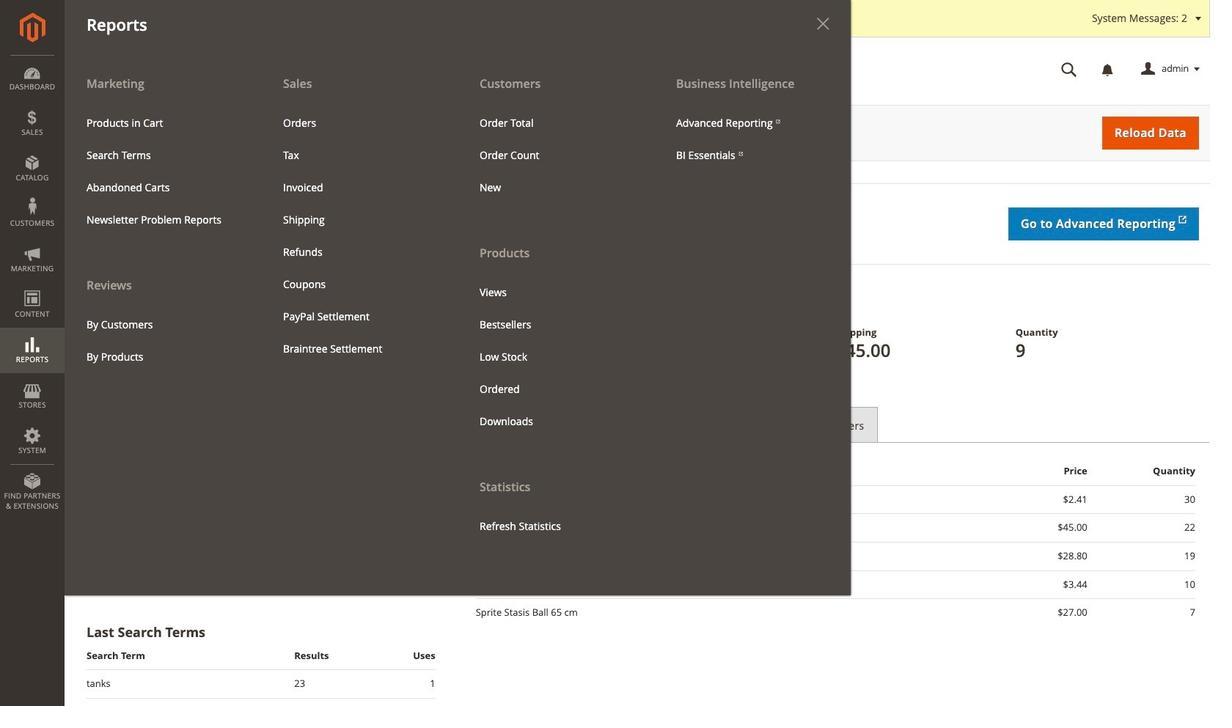 Task type: vqa. For each thing, say whether or not it's contained in the screenshot.
menu bar
yes



Task type: locate. For each thing, give the bounding box(es) containing it.
menu
[[65, 67, 851, 596], [65, 67, 261, 373], [458, 67, 654, 542], [76, 107, 250, 236], [272, 107, 447, 365], [469, 107, 643, 204], [665, 107, 840, 171], [469, 276, 643, 438], [76, 308, 250, 373]]

magento admin panel image
[[19, 12, 45, 43]]

menu bar
[[0, 0, 851, 596]]



